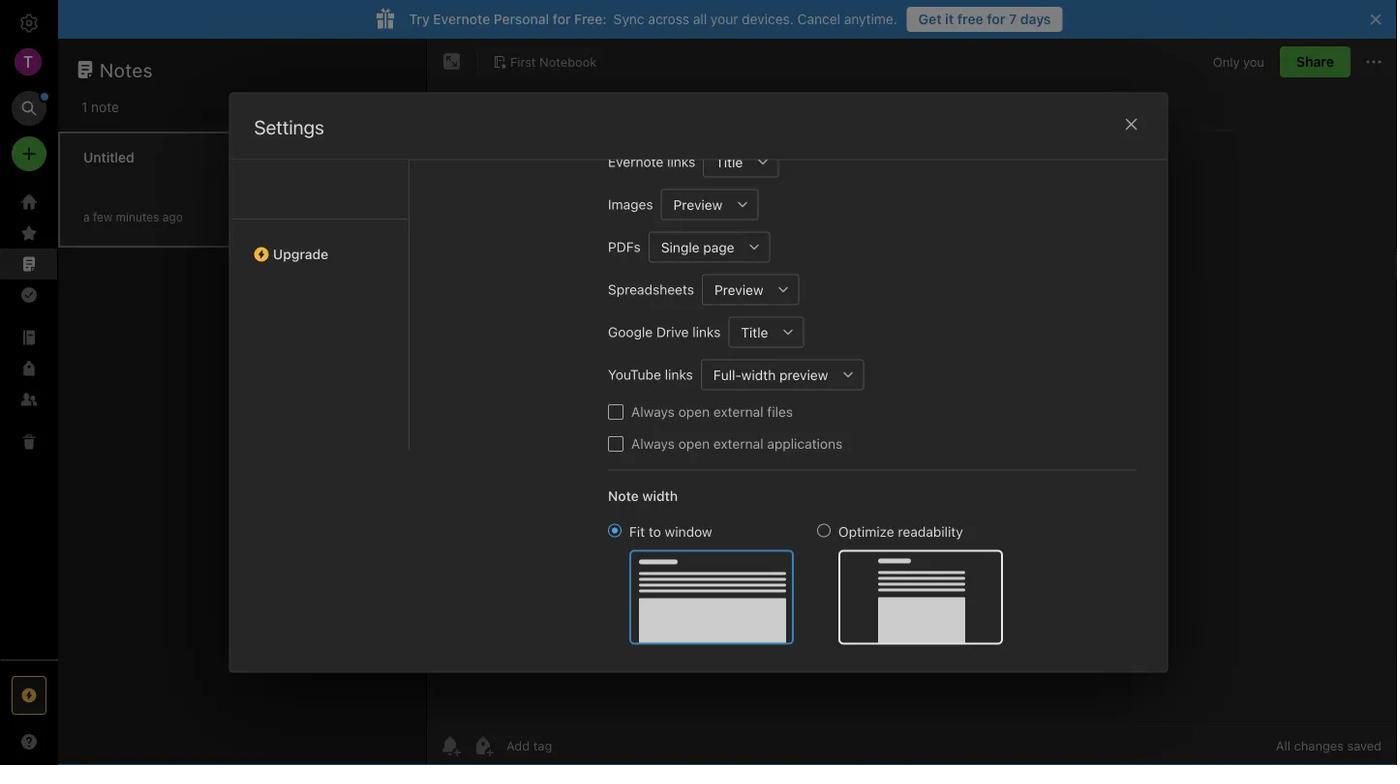 Task type: locate. For each thing, give the bounding box(es) containing it.
title for evernote links
[[715, 154, 742, 170]]

0 vertical spatial title button
[[703, 147, 747, 178]]

0 horizontal spatial for
[[553, 11, 571, 27]]

try
[[409, 11, 430, 27]]

0 vertical spatial title
[[715, 154, 742, 170]]

1 vertical spatial links
[[692, 324, 720, 340]]

0 vertical spatial preview
[[673, 197, 722, 213]]

for left the free:
[[553, 11, 571, 27]]

width up to
[[642, 488, 677, 504]]

2 external from the top
[[713, 436, 763, 452]]

settings image
[[17, 12, 41, 35]]

first
[[510, 54, 536, 69]]

notes
[[100, 58, 153, 81]]

Always open external files checkbox
[[608, 405, 623, 420]]

for inside button
[[987, 11, 1005, 27]]

always
[[631, 404, 674, 420], [631, 436, 674, 452]]

links right drive in the left top of the page
[[692, 324, 720, 340]]

fit
[[629, 524, 644, 540]]

0 vertical spatial links
[[667, 154, 695, 170]]

evernote
[[433, 11, 490, 27], [608, 154, 663, 170]]

preview button for images
[[660, 189, 727, 220]]

Note Editor text field
[[427, 132, 1397, 726]]

window
[[664, 524, 712, 540]]

minutes
[[116, 211, 159, 224]]

0 vertical spatial open
[[678, 404, 709, 420]]

width
[[741, 367, 775, 383], [642, 488, 677, 504]]

you
[[1243, 54, 1264, 69]]

external up always open external applications
[[713, 404, 763, 420]]

files
[[767, 404, 792, 420]]

1 vertical spatial preview button
[[701, 274, 768, 305]]

note width
[[608, 488, 677, 504]]

Choose default view option for PDFs field
[[648, 232, 770, 263]]

0 vertical spatial external
[[713, 404, 763, 420]]

preview up single page
[[673, 197, 722, 213]]

always open external applications
[[631, 436, 842, 452]]

add tag image
[[471, 735, 495, 758]]

Choose default view option for Images field
[[660, 189, 758, 220]]

evernote right try
[[433, 11, 490, 27]]

links down drive in the left top of the page
[[664, 367, 692, 383]]

2 for from the left
[[987, 11, 1005, 27]]

single page
[[661, 239, 734, 255]]

preview down 'page'
[[714, 282, 763, 298]]

full-
[[713, 367, 741, 383]]

0 vertical spatial evernote
[[433, 11, 490, 27]]

evernote up images
[[608, 154, 663, 170]]

preview
[[673, 197, 722, 213], [714, 282, 763, 298]]

open
[[678, 404, 709, 420], [678, 436, 709, 452]]

1 always from the top
[[631, 404, 674, 420]]

1 horizontal spatial evernote
[[608, 154, 663, 170]]

note
[[608, 488, 638, 504]]

title down preview field
[[740, 325, 768, 341]]

always for always open external applications
[[631, 436, 674, 452]]

external for applications
[[713, 436, 763, 452]]

all
[[693, 11, 707, 27]]

tree
[[0, 187, 58, 659]]

Fit to window radio
[[608, 524, 621, 538]]

images
[[608, 197, 653, 213]]

title inside choose default view option for google drive links field
[[740, 325, 768, 341]]

preview inside field
[[673, 197, 722, 213]]

1 vertical spatial title
[[740, 325, 768, 341]]

free
[[957, 11, 983, 27]]

title
[[715, 154, 742, 170], [740, 325, 768, 341]]

first notebook button
[[486, 48, 603, 76]]

0 vertical spatial always
[[631, 404, 674, 420]]

1 open from the top
[[678, 404, 709, 420]]

1 note
[[81, 99, 119, 115]]

title button down preview field
[[728, 317, 772, 348]]

preview button
[[660, 189, 727, 220], [701, 274, 768, 305]]

0 vertical spatial width
[[741, 367, 775, 383]]

width inside button
[[741, 367, 775, 383]]

upgrade image
[[17, 684, 41, 708]]

title up the preview field
[[715, 154, 742, 170]]

always for always open external files
[[631, 404, 674, 420]]

1 vertical spatial open
[[678, 436, 709, 452]]

1 vertical spatial title button
[[728, 317, 772, 348]]

share button
[[1280, 46, 1351, 77]]

tab list
[[433, 0, 592, 450]]

1 vertical spatial external
[[713, 436, 763, 452]]

always open external files
[[631, 404, 792, 420]]

optimize readability
[[838, 524, 963, 540]]

links for evernote links
[[667, 154, 695, 170]]

ago
[[162, 211, 183, 224]]

option group containing fit to window
[[608, 522, 1003, 645]]

1 for from the left
[[553, 11, 571, 27]]

external down always open external files on the bottom
[[713, 436, 763, 452]]

full-width preview button
[[700, 360, 832, 391]]

preview button down 'page'
[[701, 274, 768, 305]]

title inside field
[[715, 154, 742, 170]]

0 vertical spatial preview button
[[660, 189, 727, 220]]

open down always open external files on the bottom
[[678, 436, 709, 452]]

youtube
[[608, 367, 661, 383]]

always right always open external applications option
[[631, 436, 674, 452]]

pdfs
[[608, 239, 640, 255]]

days
[[1020, 11, 1051, 27]]

option group
[[608, 522, 1003, 645]]

preview inside field
[[714, 282, 763, 298]]

1 vertical spatial width
[[642, 488, 677, 504]]

7
[[1009, 11, 1017, 27]]

title button for google drive links
[[728, 317, 772, 348]]

untitled
[[83, 150, 134, 166]]

1 external from the top
[[713, 404, 763, 420]]

always right always open external files option
[[631, 404, 674, 420]]

width up files
[[741, 367, 775, 383]]

drive
[[656, 324, 688, 340]]

preview for spreadsheets
[[714, 282, 763, 298]]

1 horizontal spatial for
[[987, 11, 1005, 27]]

Choose default view option for YouTube links field
[[700, 360, 863, 391]]

links
[[667, 154, 695, 170], [692, 324, 720, 340], [664, 367, 692, 383]]

1 horizontal spatial width
[[741, 367, 775, 383]]

external
[[713, 404, 763, 420], [713, 436, 763, 452]]

for
[[553, 11, 571, 27], [987, 11, 1005, 27]]

open for always open external applications
[[678, 436, 709, 452]]

get it free for 7 days
[[918, 11, 1051, 27]]

page
[[703, 239, 734, 255]]

for left 7
[[987, 11, 1005, 27]]

0 horizontal spatial width
[[642, 488, 677, 504]]

1 vertical spatial preview
[[714, 282, 763, 298]]

single page button
[[648, 232, 739, 263]]

title button up the preview field
[[703, 147, 747, 178]]

2 always from the top
[[631, 436, 674, 452]]

few
[[93, 211, 113, 224]]

spreadsheets
[[608, 282, 694, 298]]

upgrade
[[273, 246, 328, 262]]

2 open from the top
[[678, 436, 709, 452]]

open up always open external applications
[[678, 404, 709, 420]]

1 vertical spatial always
[[631, 436, 674, 452]]

a few minutes ago
[[83, 211, 183, 224]]

2 vertical spatial links
[[664, 367, 692, 383]]

only you
[[1213, 54, 1264, 69]]

preview button up 'single page' button
[[660, 189, 727, 220]]

only
[[1213, 54, 1240, 69]]

Choose default view option for Google Drive links field
[[728, 317, 803, 348]]

title button
[[703, 147, 747, 178], [728, 317, 772, 348]]

links up the preview field
[[667, 154, 695, 170]]

saved
[[1347, 739, 1382, 754]]



Task type: describe. For each thing, give the bounding box(es) containing it.
preview for images
[[673, 197, 722, 213]]

home image
[[17, 191, 41, 214]]

note window element
[[427, 39, 1397, 766]]

external for files
[[713, 404, 763, 420]]

1
[[81, 99, 87, 115]]

fit to window
[[629, 524, 712, 540]]

get it free for 7 days button
[[907, 7, 1063, 32]]

1 vertical spatial evernote
[[608, 154, 663, 170]]

close image
[[1120, 113, 1143, 136]]

your
[[711, 11, 738, 27]]

for for 7
[[987, 11, 1005, 27]]

title button for evernote links
[[703, 147, 747, 178]]

add a reminder image
[[439, 735, 462, 758]]

preview
[[779, 367, 828, 383]]

devices.
[[742, 11, 794, 27]]

google drive links
[[608, 324, 720, 340]]

note
[[91, 99, 119, 115]]

Choose default view option for Spreadsheets field
[[701, 274, 799, 305]]

Always open external applications checkbox
[[608, 437, 623, 452]]

Choose default view option for Evernote links field
[[703, 147, 778, 178]]

personal
[[494, 11, 549, 27]]

a
[[83, 211, 90, 224]]

changes
[[1294, 739, 1344, 754]]

cancel
[[797, 11, 840, 27]]

full-width preview
[[713, 367, 828, 383]]

get
[[918, 11, 942, 27]]

free:
[[574, 11, 607, 27]]

Optimize readability radio
[[817, 524, 830, 538]]

evernote links
[[608, 154, 695, 170]]

settings
[[254, 116, 324, 138]]

upgrade button
[[230, 219, 408, 270]]

anytime.
[[844, 11, 897, 27]]

expand note image
[[441, 50, 464, 74]]

youtube links
[[608, 367, 692, 383]]

single
[[661, 239, 699, 255]]

optimize
[[838, 524, 894, 540]]

google
[[608, 324, 652, 340]]

all changes saved
[[1276, 739, 1382, 754]]

it
[[945, 11, 954, 27]]

for for free:
[[553, 11, 571, 27]]

preview button for spreadsheets
[[701, 274, 768, 305]]

across
[[648, 11, 689, 27]]

try evernote personal for free: sync across all your devices. cancel anytime.
[[409, 11, 897, 27]]

readability
[[897, 524, 963, 540]]

title for google drive links
[[740, 325, 768, 341]]

applications
[[767, 436, 842, 452]]

0 horizontal spatial evernote
[[433, 11, 490, 27]]

width for note
[[642, 488, 677, 504]]

all
[[1276, 739, 1291, 754]]

sync
[[613, 11, 644, 27]]

width for full-
[[741, 367, 775, 383]]

open for always open external files
[[678, 404, 709, 420]]

share
[[1296, 54, 1334, 70]]

to
[[648, 524, 661, 540]]

first notebook
[[510, 54, 597, 69]]

notebook
[[539, 54, 597, 69]]

links for youtube links
[[664, 367, 692, 383]]



Task type: vqa. For each thing, say whether or not it's contained in the screenshot.
left thumbnail
no



